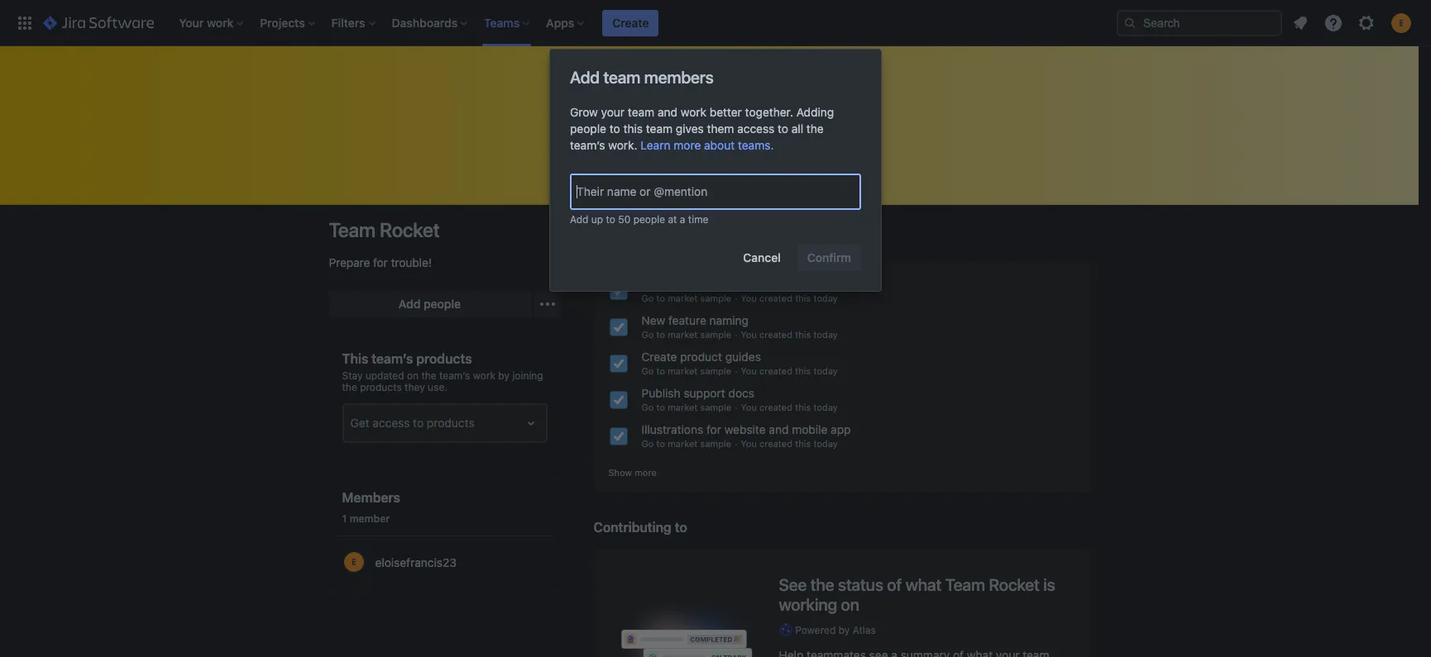 Task type: vqa. For each thing, say whether or not it's contained in the screenshot.
'alert' containing You've created "P1374-6" issue
no



Task type: describe. For each thing, give the bounding box(es) containing it.
add for add up to 50 people at a time
[[570, 214, 589, 226]]

website
[[725, 423, 766, 437]]

for for trouble!
[[373, 256, 388, 270]]

member
[[350, 513, 390, 525]]

1 vertical spatial team
[[628, 105, 655, 119]]

0 vertical spatial feature
[[785, 277, 823, 291]]

created for guides
[[760, 366, 793, 377]]

cancel
[[743, 251, 781, 265]]

stay
[[342, 370, 363, 382]]

mobile
[[792, 423, 828, 437]]

or
[[640, 185, 651, 199]]

support
[[684, 386, 726, 401]]

work.
[[609, 138, 638, 152]]

created for for
[[760, 293, 793, 304]]

sample for documentation
[[701, 293, 732, 304]]

@mention
[[654, 185, 708, 199]]

update documentation for feature update
[[642, 277, 864, 291]]

sample for for
[[701, 439, 732, 449]]

show more
[[609, 468, 657, 478]]

team inside see the status of what team rocket is working on
[[946, 576, 986, 595]]

created for docs
[[760, 402, 793, 413]]

go for update documentation for feature update
[[642, 293, 654, 304]]

team's inside grow your team and work better together. adding people to this team gives them access to all the team's work.
[[570, 138, 605, 152]]

guides
[[726, 350, 761, 364]]

go to market sample for for
[[642, 439, 732, 449]]

market for illustrations
[[668, 439, 698, 449]]

is
[[1044, 576, 1056, 595]]

team rocket
[[329, 218, 440, 242]]

you created this today for naming
[[741, 329, 838, 340]]

by inside this team's products stay updated on the team's work by joining the products they use.
[[498, 370, 510, 382]]

today for create product guides
[[814, 366, 838, 377]]

at
[[668, 214, 677, 226]]

create for create product guides
[[642, 350, 677, 364]]

1 horizontal spatial team's
[[439, 370, 470, 382]]

publish
[[642, 386, 681, 401]]

adding
[[797, 105, 834, 119]]

market for update
[[668, 293, 698, 304]]

the inside see the status of what team rocket is working on
[[811, 576, 835, 595]]

see the status of what team rocket is working on
[[779, 576, 1056, 615]]

name
[[607, 185, 637, 199]]

this for new feature naming
[[795, 329, 811, 340]]

sample for feature
[[701, 329, 732, 340]]

better
[[710, 105, 742, 119]]

2 horizontal spatial for
[[767, 277, 782, 291]]

prepare for trouble!
[[329, 256, 432, 270]]

they
[[405, 382, 425, 394]]

access
[[738, 122, 775, 136]]

search image
[[1124, 16, 1137, 29]]

on inside see the status of what team rocket is working on
[[841, 596, 860, 615]]

and for work
[[658, 105, 678, 119]]

about
[[704, 138, 735, 152]]

update
[[642, 277, 681, 291]]

the down this
[[342, 382, 357, 394]]

for for website
[[707, 423, 722, 437]]

learn more about teams.
[[641, 138, 774, 152]]

on inside this team's products stay updated on the team's work by joining the products they use.
[[407, 370, 419, 382]]

create product guides
[[642, 350, 761, 364]]

see
[[779, 576, 807, 595]]

a
[[680, 214, 686, 226]]

contributing to
[[594, 520, 687, 535]]

work inside grow your team and work better together. adding people to this team gives them access to all the team's work.
[[681, 105, 707, 119]]

go for publish support docs
[[642, 402, 654, 413]]

documentation
[[684, 277, 764, 291]]

create for create
[[613, 15, 649, 29]]

you for docs
[[741, 402, 757, 413]]

people inside button
[[424, 297, 461, 311]]

new
[[642, 314, 666, 328]]

members
[[342, 491, 400, 506]]

more for show
[[635, 468, 657, 478]]

1
[[342, 513, 347, 525]]

market for create
[[668, 366, 698, 377]]

primary element
[[10, 0, 1117, 46]]

market for new
[[668, 329, 698, 340]]

teams.
[[738, 138, 774, 152]]

you for for
[[741, 293, 757, 304]]

go for create product guides
[[642, 366, 654, 377]]

you for guides
[[741, 366, 757, 377]]

atlas
[[853, 625, 876, 637]]

members 1 member
[[342, 491, 400, 525]]

0 vertical spatial team
[[329, 218, 376, 242]]

you for website
[[741, 439, 757, 449]]

add for add people
[[399, 297, 421, 311]]

rocket inside see the status of what team rocket is working on
[[989, 576, 1040, 595]]

atlas image
[[779, 624, 792, 637]]

go to market sample for feature
[[642, 329, 732, 340]]

add people
[[399, 297, 461, 311]]

to down your
[[610, 122, 620, 136]]

1 vertical spatial products
[[360, 382, 402, 394]]

illustrations
[[642, 423, 704, 437]]

to right up
[[606, 214, 616, 226]]

this inside grow your team and work better together. adding people to this team gives them access to all the team's work.
[[624, 122, 643, 136]]

status
[[838, 576, 884, 595]]

this for create product guides
[[795, 366, 811, 377]]

1 vertical spatial by
[[839, 625, 850, 637]]

publish support docs
[[642, 386, 755, 401]]

you created this today for docs
[[741, 402, 838, 413]]

today for illustrations for website and mobile app
[[814, 439, 838, 449]]

joining
[[513, 370, 543, 382]]

today for publish support docs
[[814, 402, 838, 413]]

sample for product
[[701, 366, 732, 377]]

add people button
[[329, 291, 531, 318]]

you created this today for guides
[[741, 366, 838, 377]]

their name or @mention
[[577, 185, 708, 199]]



Task type: locate. For each thing, give the bounding box(es) containing it.
for
[[373, 256, 388, 270], [767, 277, 782, 291], [707, 423, 722, 437]]

feature
[[785, 277, 823, 291], [669, 314, 707, 328]]

4 market from the top
[[668, 402, 698, 413]]

go for illustrations for website and mobile app
[[642, 439, 654, 449]]

today for new feature naming
[[814, 329, 838, 340]]

sample down create product guides
[[701, 366, 732, 377]]

you created this today for for
[[741, 293, 838, 304]]

add
[[570, 68, 600, 87], [570, 214, 589, 226], [399, 297, 421, 311]]

1 horizontal spatial for
[[707, 423, 722, 437]]

5 created from the top
[[760, 439, 793, 449]]

to left all
[[778, 122, 789, 136]]

0 vertical spatial team
[[604, 68, 641, 87]]

3 you created this today from the top
[[741, 366, 838, 377]]

team up your
[[604, 68, 641, 87]]

4 you from the top
[[741, 402, 757, 413]]

you created this today up the guides at the right of page
[[741, 329, 838, 340]]

new feature naming
[[642, 314, 749, 328]]

grow
[[570, 105, 598, 119]]

1 vertical spatial and
[[769, 423, 789, 437]]

app
[[831, 423, 851, 437]]

more inside show more link
[[635, 468, 657, 478]]

people left 'at'
[[634, 214, 665, 226]]

1 vertical spatial create
[[642, 350, 677, 364]]

you created this today up mobile
[[741, 402, 838, 413]]

1 vertical spatial add
[[570, 214, 589, 226]]

powered by atlas link
[[779, 624, 1064, 638]]

Search field
[[1117, 10, 1283, 36]]

feature left update
[[785, 277, 823, 291]]

this for publish support docs
[[795, 402, 811, 413]]

create banner
[[0, 0, 1432, 46]]

on
[[407, 370, 419, 382], [841, 596, 860, 615]]

created down illustrations for website and mobile app
[[760, 439, 793, 449]]

their
[[577, 185, 604, 199]]

go to market sample down illustrations
[[642, 439, 732, 449]]

2 you from the top
[[741, 329, 757, 340]]

5 you from the top
[[741, 439, 757, 449]]

0 horizontal spatial feature
[[669, 314, 707, 328]]

2 horizontal spatial team's
[[570, 138, 605, 152]]

cancel button
[[734, 245, 791, 271]]

sample down 'support'
[[701, 402, 732, 413]]

go up publish
[[642, 366, 654, 377]]

team up learn
[[646, 122, 673, 136]]

this team's products stay updated on the team's work by joining the products they use.
[[342, 352, 543, 394]]

products
[[416, 352, 472, 367], [360, 382, 402, 394]]

to down update
[[657, 293, 665, 304]]

1 horizontal spatial products
[[416, 352, 472, 367]]

on down status
[[841, 596, 860, 615]]

go down illustrations
[[642, 439, 654, 449]]

people down 'grow'
[[570, 122, 607, 136]]

team's
[[570, 138, 605, 152], [372, 352, 413, 367], [439, 370, 470, 382]]

sample
[[701, 293, 732, 304], [701, 329, 732, 340], [701, 366, 732, 377], [701, 402, 732, 413], [701, 439, 732, 449]]

sample for support
[[701, 402, 732, 413]]

2 vertical spatial team's
[[439, 370, 470, 382]]

create
[[613, 15, 649, 29], [642, 350, 677, 364]]

market down illustrations
[[668, 439, 698, 449]]

add up to 50 people at a time
[[570, 214, 709, 226]]

show
[[609, 468, 632, 478]]

this for update documentation for feature update
[[795, 293, 811, 304]]

prepare
[[329, 256, 370, 270]]

1 go from the top
[[642, 293, 654, 304]]

go
[[642, 293, 654, 304], [642, 329, 654, 340], [642, 366, 654, 377], [642, 402, 654, 413], [642, 439, 654, 449]]

products up "use."
[[416, 352, 472, 367]]

go to market sample for support
[[642, 402, 732, 413]]

1 vertical spatial people
[[634, 214, 665, 226]]

powered
[[796, 625, 836, 637]]

you down docs
[[741, 402, 757, 413]]

rocket left is
[[989, 576, 1040, 595]]

created
[[760, 293, 793, 304], [760, 329, 793, 340], [760, 366, 793, 377], [760, 402, 793, 413], [760, 439, 793, 449]]

by left joining
[[498, 370, 510, 382]]

for left website
[[707, 423, 722, 437]]

on left "use."
[[407, 370, 419, 382]]

market down publish support docs
[[668, 402, 698, 413]]

up
[[592, 214, 603, 226]]

go to market sample down product
[[642, 366, 732, 377]]

create up add team members at the left of page
[[613, 15, 649, 29]]

grow your team and work better together. adding people to this team gives them access to all the team's work.
[[570, 105, 834, 152]]

rocket up "trouble!"
[[380, 218, 440, 242]]

go down publish
[[642, 402, 654, 413]]

by
[[498, 370, 510, 382], [839, 625, 850, 637]]

market down new feature naming
[[668, 329, 698, 340]]

5 go from the top
[[642, 439, 654, 449]]

you down the guides at the right of page
[[741, 366, 757, 377]]

you created this today down the guides at the right of page
[[741, 366, 838, 377]]

5 you created this today from the top
[[741, 439, 838, 449]]

create button
[[603, 10, 659, 36]]

and
[[658, 105, 678, 119], [769, 423, 789, 437]]

5 market from the top
[[668, 439, 698, 449]]

together.
[[745, 105, 794, 119]]

50
[[618, 214, 631, 226]]

open image
[[521, 414, 541, 434]]

to down "new"
[[657, 329, 665, 340]]

this for illustrations for website and mobile app
[[795, 439, 811, 449]]

team's up updated
[[372, 352, 413, 367]]

2 vertical spatial team
[[646, 122, 673, 136]]

1 you from the top
[[741, 293, 757, 304]]

3 today from the top
[[814, 366, 838, 377]]

1 created from the top
[[760, 293, 793, 304]]

updated
[[366, 370, 404, 382]]

add down "trouble!"
[[399, 297, 421, 311]]

people down "trouble!"
[[424, 297, 461, 311]]

you down the update documentation for feature update
[[741, 293, 757, 304]]

your
[[601, 105, 625, 119]]

0 horizontal spatial team's
[[372, 352, 413, 367]]

working
[[779, 596, 838, 615]]

you created this today for website
[[741, 439, 838, 449]]

market
[[668, 293, 698, 304], [668, 329, 698, 340], [668, 366, 698, 377], [668, 402, 698, 413], [668, 439, 698, 449]]

go for new feature naming
[[642, 329, 654, 340]]

add inside button
[[399, 297, 421, 311]]

0 vertical spatial rocket
[[380, 218, 440, 242]]

created up illustrations for website and mobile app
[[760, 402, 793, 413]]

and inside grow your team and work better together. adding people to this team gives them access to all the team's work.
[[658, 105, 678, 119]]

0 horizontal spatial on
[[407, 370, 419, 382]]

to
[[610, 122, 620, 136], [778, 122, 789, 136], [606, 214, 616, 226], [657, 293, 665, 304], [657, 329, 665, 340], [657, 366, 665, 377], [657, 402, 665, 413], [657, 439, 665, 449], [675, 520, 687, 535]]

go to market sample up new feature naming
[[642, 293, 732, 304]]

0 vertical spatial and
[[658, 105, 678, 119]]

more down gives
[[674, 138, 701, 152]]

0 horizontal spatial people
[[424, 297, 461, 311]]

go to market sample for product
[[642, 366, 732, 377]]

0 vertical spatial more
[[674, 138, 701, 152]]

trouble!
[[391, 256, 432, 270]]

2 horizontal spatial people
[[634, 214, 665, 226]]

for down the cancel button
[[767, 277, 782, 291]]

market down product
[[668, 366, 698, 377]]

jira software image
[[43, 13, 154, 33], [43, 13, 154, 33]]

1 vertical spatial more
[[635, 468, 657, 478]]

2 today from the top
[[814, 329, 838, 340]]

0 horizontal spatial rocket
[[380, 218, 440, 242]]

2 sample from the top
[[701, 329, 732, 340]]

team's down 'grow'
[[570, 138, 605, 152]]

team
[[329, 218, 376, 242], [946, 576, 986, 595]]

work
[[681, 105, 707, 119], [473, 370, 496, 382]]

0 vertical spatial team's
[[570, 138, 605, 152]]

the down adding
[[807, 122, 824, 136]]

1 vertical spatial on
[[841, 596, 860, 615]]

1 you created this today from the top
[[741, 293, 838, 304]]

you down illustrations for website and mobile app
[[741, 439, 757, 449]]

to up publish
[[657, 366, 665, 377]]

1 horizontal spatial more
[[674, 138, 701, 152]]

0 horizontal spatial work
[[473, 370, 496, 382]]

1 horizontal spatial by
[[839, 625, 850, 637]]

sample down the naming
[[701, 329, 732, 340]]

3 you from the top
[[741, 366, 757, 377]]

0 vertical spatial create
[[613, 15, 649, 29]]

naming
[[710, 314, 749, 328]]

them
[[707, 122, 734, 136]]

show more link
[[609, 467, 657, 480]]

powered by atlas
[[796, 625, 876, 637]]

work left joining
[[473, 370, 496, 382]]

go to market sample down new feature naming
[[642, 329, 732, 340]]

0 horizontal spatial and
[[658, 105, 678, 119]]

0 vertical spatial by
[[498, 370, 510, 382]]

team right the "what" in the bottom right of the page
[[946, 576, 986, 595]]

0 vertical spatial work
[[681, 105, 707, 119]]

add team members
[[570, 68, 714, 87]]

1 vertical spatial rocket
[[989, 576, 1040, 595]]

sample down documentation
[[701, 293, 732, 304]]

add left up
[[570, 214, 589, 226]]

go to market sample for documentation
[[642, 293, 732, 304]]

market up new feature naming
[[668, 293, 698, 304]]

1 horizontal spatial feature
[[785, 277, 823, 291]]

team
[[604, 68, 641, 87], [628, 105, 655, 119], [646, 122, 673, 136]]

3 go to market sample from the top
[[642, 366, 732, 377]]

product
[[680, 350, 722, 364]]

2 vertical spatial add
[[399, 297, 421, 311]]

docs
[[729, 386, 755, 401]]

0 horizontal spatial for
[[373, 256, 388, 270]]

1 sample from the top
[[701, 293, 732, 304]]

3 market from the top
[[668, 366, 698, 377]]

you created this today down the update documentation for feature update
[[741, 293, 838, 304]]

the up working
[[811, 576, 835, 595]]

2 market from the top
[[668, 329, 698, 340]]

add up 'grow'
[[570, 68, 600, 87]]

market for publish
[[668, 402, 698, 413]]

created down the update documentation for feature update
[[760, 293, 793, 304]]

and up gives
[[658, 105, 678, 119]]

created for naming
[[760, 329, 793, 340]]

1 horizontal spatial people
[[570, 122, 607, 136]]

more for learn
[[674, 138, 701, 152]]

products left "they"
[[360, 382, 402, 394]]

0 vertical spatial people
[[570, 122, 607, 136]]

members
[[644, 68, 714, 87]]

0 vertical spatial for
[[373, 256, 388, 270]]

this
[[624, 122, 643, 136], [795, 293, 811, 304], [795, 329, 811, 340], [795, 366, 811, 377], [795, 402, 811, 413], [795, 439, 811, 449]]

0 horizontal spatial team
[[329, 218, 376, 242]]

2 vertical spatial people
[[424, 297, 461, 311]]

the right updated
[[422, 370, 437, 382]]

1 horizontal spatial rocket
[[989, 576, 1040, 595]]

all
[[792, 122, 804, 136]]

people
[[570, 122, 607, 136], [634, 214, 665, 226], [424, 297, 461, 311]]

3 sample from the top
[[701, 366, 732, 377]]

work inside this team's products stay updated on the team's work by joining the products they use.
[[473, 370, 496, 382]]

people inside grow your team and work better together. adding people to this team gives them access to all the team's work.
[[570, 122, 607, 136]]

this
[[342, 352, 369, 367]]

go to market sample down publish support docs
[[642, 402, 732, 413]]

to down illustrations
[[657, 439, 665, 449]]

2 you created this today from the top
[[741, 329, 838, 340]]

0 vertical spatial add
[[570, 68, 600, 87]]

more
[[674, 138, 701, 152], [635, 468, 657, 478]]

team's right "they"
[[439, 370, 470, 382]]

create up publish
[[642, 350, 677, 364]]

2 go from the top
[[642, 329, 654, 340]]

and for mobile
[[769, 423, 789, 437]]

0 vertical spatial on
[[407, 370, 419, 382]]

today for update documentation for feature update
[[814, 293, 838, 304]]

5 today from the top
[[814, 439, 838, 449]]

1 vertical spatial work
[[473, 370, 496, 382]]

4 sample from the top
[[701, 402, 732, 413]]

5 go to market sample from the top
[[642, 439, 732, 449]]

go to market sample
[[642, 293, 732, 304], [642, 329, 732, 340], [642, 366, 732, 377], [642, 402, 732, 413], [642, 439, 732, 449]]

you created this today down mobile
[[741, 439, 838, 449]]

created down the guides at the right of page
[[760, 366, 793, 377]]

what
[[906, 576, 942, 595]]

1 horizontal spatial and
[[769, 423, 789, 437]]

illustrations for website and mobile app
[[642, 423, 851, 437]]

1 vertical spatial feature
[[669, 314, 707, 328]]

0 horizontal spatial by
[[498, 370, 510, 382]]

4 go to market sample from the top
[[642, 402, 732, 413]]

work up gives
[[681, 105, 707, 119]]

more inside add team members dialog
[[674, 138, 701, 152]]

0 horizontal spatial more
[[635, 468, 657, 478]]

1 vertical spatial for
[[767, 277, 782, 291]]

the inside grow your team and work better together. adding people to this team gives them access to all the team's work.
[[807, 122, 824, 136]]

team right your
[[628, 105, 655, 119]]

2 vertical spatial for
[[707, 423, 722, 437]]

1 vertical spatial team's
[[372, 352, 413, 367]]

2 go to market sample from the top
[[642, 329, 732, 340]]

1 market from the top
[[668, 293, 698, 304]]

use.
[[428, 382, 448, 394]]

and left mobile
[[769, 423, 789, 437]]

3 created from the top
[[760, 366, 793, 377]]

you up the guides at the right of page
[[741, 329, 757, 340]]

4 you created this today from the top
[[741, 402, 838, 413]]

you
[[741, 293, 757, 304], [741, 329, 757, 340], [741, 366, 757, 377], [741, 402, 757, 413], [741, 439, 757, 449]]

add team members dialog
[[550, 50, 881, 291]]

today
[[814, 293, 838, 304], [814, 329, 838, 340], [814, 366, 838, 377], [814, 402, 838, 413], [814, 439, 838, 449]]

0 horizontal spatial products
[[360, 382, 402, 394]]

learn more about teams. link
[[641, 138, 774, 152]]

to down publish
[[657, 402, 665, 413]]

create inside button
[[613, 15, 649, 29]]

0 vertical spatial products
[[416, 352, 472, 367]]

3 go from the top
[[642, 366, 654, 377]]

go down update
[[642, 293, 654, 304]]

4 go from the top
[[642, 402, 654, 413]]

rocket
[[380, 218, 440, 242], [989, 576, 1040, 595]]

team up prepare
[[329, 218, 376, 242]]

update
[[826, 277, 864, 291]]

time
[[688, 214, 709, 226]]

by left atlas
[[839, 625, 850, 637]]

5 sample from the top
[[701, 439, 732, 449]]

gives
[[676, 122, 704, 136]]

more right show
[[635, 468, 657, 478]]

1 vertical spatial team
[[946, 576, 986, 595]]

4 created from the top
[[760, 402, 793, 413]]

of
[[887, 576, 902, 595]]

created up the guides at the right of page
[[760, 329, 793, 340]]

you for naming
[[741, 329, 757, 340]]

1 horizontal spatial team
[[946, 576, 986, 595]]

for left "trouble!"
[[373, 256, 388, 270]]

1 horizontal spatial on
[[841, 596, 860, 615]]

sample down website
[[701, 439, 732, 449]]

contributing
[[594, 520, 672, 535]]

add for add team members
[[570, 68, 600, 87]]

learn
[[641, 138, 671, 152]]

1 horizontal spatial work
[[681, 105, 707, 119]]

1 go to market sample from the top
[[642, 293, 732, 304]]

1 today from the top
[[814, 293, 838, 304]]

created for website
[[760, 439, 793, 449]]

to right contributing
[[675, 520, 687, 535]]

2 created from the top
[[760, 329, 793, 340]]

go down "new"
[[642, 329, 654, 340]]

4 today from the top
[[814, 402, 838, 413]]

feature right "new"
[[669, 314, 707, 328]]



